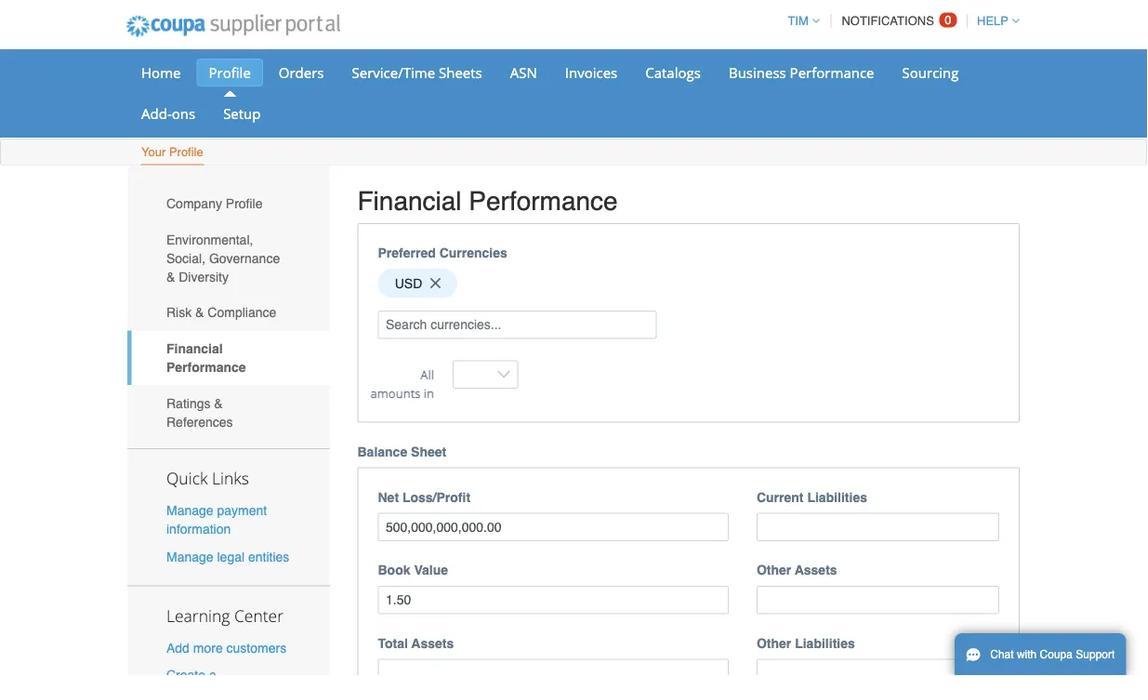 Task type: describe. For each thing, give the bounding box(es) containing it.
net
[[378, 489, 399, 504]]

support
[[1076, 648, 1115, 661]]

setup link
[[211, 99, 273, 127]]

entities
[[248, 549, 289, 564]]

balance sheet
[[358, 444, 447, 459]]

sourcing
[[902, 63, 959, 82]]

Total Assets text field
[[378, 659, 729, 676]]

business performance
[[729, 63, 875, 82]]

ratings & references link
[[127, 385, 330, 440]]

add-ons
[[141, 104, 195, 123]]

all amounts in
[[371, 366, 434, 401]]

0 horizontal spatial financial performance
[[166, 341, 246, 375]]

assets for other assets
[[795, 562, 837, 577]]

company profile
[[166, 196, 263, 211]]

sourcing link
[[890, 59, 971, 86]]

business performance link
[[717, 59, 887, 86]]

add more customers
[[166, 640, 287, 655]]

value
[[414, 562, 448, 577]]

diversity
[[179, 269, 229, 284]]

loss/profit
[[403, 489, 471, 504]]

environmental, social, governance & diversity link
[[127, 221, 330, 295]]

tim
[[788, 14, 809, 28]]

book value
[[378, 562, 448, 577]]

manage payment information link
[[166, 503, 267, 537]]

book
[[378, 562, 411, 577]]

navigation containing notifications 0
[[780, 3, 1020, 39]]

manage for manage legal entities
[[166, 549, 213, 564]]

0 vertical spatial profile
[[209, 63, 251, 82]]

other for other assets
[[757, 562, 792, 577]]

sheet
[[411, 444, 447, 459]]

coupa
[[1040, 648, 1073, 661]]

with
[[1017, 648, 1037, 661]]

invoices
[[565, 63, 618, 82]]

preferred currencies
[[378, 246, 508, 260]]

performance for the 'business performance' link
[[790, 63, 875, 82]]

asn link
[[498, 59, 549, 86]]

financial inside financial performance
[[166, 341, 223, 356]]

amounts
[[371, 384, 421, 401]]

Search currencies... field
[[378, 310, 657, 339]]

notifications 0
[[842, 13, 952, 28]]

ratings & references
[[166, 396, 233, 429]]

risk & compliance
[[166, 305, 276, 320]]

compliance
[[208, 305, 276, 320]]

chat
[[991, 648, 1014, 661]]

1 horizontal spatial performance
[[469, 186, 618, 216]]

financial performance link
[[127, 331, 330, 385]]

performance for financial performance link
[[166, 360, 246, 375]]

0
[[945, 13, 952, 27]]

customers
[[227, 640, 287, 655]]

chat with coupa support
[[991, 648, 1115, 661]]

Current Liabilities text field
[[757, 513, 1000, 541]]

service/time sheets
[[352, 63, 482, 82]]

orders
[[279, 63, 324, 82]]

preferred
[[378, 246, 436, 260]]

quick
[[166, 467, 208, 489]]

help link
[[969, 14, 1020, 28]]

learning center
[[166, 604, 284, 626]]

manage legal entities
[[166, 549, 289, 564]]

references
[[166, 414, 233, 429]]



Task type: vqa. For each thing, say whether or not it's contained in the screenshot.
2nd sFTP from the top of the page
no



Task type: locate. For each thing, give the bounding box(es) containing it.
legal
[[217, 549, 245, 564]]

1 vertical spatial financial
[[166, 341, 223, 356]]

manage legal entities link
[[166, 549, 289, 564]]

2 vertical spatial performance
[[166, 360, 246, 375]]

2 other from the top
[[757, 635, 792, 650]]

1 vertical spatial profile
[[169, 145, 203, 159]]

home link
[[129, 59, 193, 86]]

service/time
[[352, 63, 435, 82]]

coupa supplier portal image
[[113, 3, 353, 49]]

assets right total at the bottom left
[[412, 635, 454, 650]]

other down current
[[757, 562, 792, 577]]

2 vertical spatial profile
[[226, 196, 263, 211]]

1 vertical spatial &
[[195, 305, 204, 320]]

center
[[234, 604, 284, 626]]

catalogs link
[[633, 59, 713, 86]]

add
[[166, 640, 190, 655]]

home
[[141, 63, 181, 82]]

service/time sheets link
[[340, 59, 494, 86]]

add more customers link
[[166, 640, 287, 655]]

manage
[[166, 503, 213, 518], [166, 549, 213, 564]]

0 vertical spatial &
[[166, 269, 175, 284]]

0 horizontal spatial assets
[[412, 635, 454, 650]]

liabilities up current liabilities "text field"
[[807, 489, 868, 504]]

financial
[[358, 186, 462, 216], [166, 341, 223, 356]]

all
[[421, 366, 434, 383]]

your profile link
[[140, 141, 204, 165]]

1 manage from the top
[[166, 503, 213, 518]]

1 vertical spatial assets
[[412, 635, 454, 650]]

& inside environmental, social, governance & diversity
[[166, 269, 175, 284]]

&
[[166, 269, 175, 284], [195, 305, 204, 320], [214, 396, 223, 410]]

2 manage from the top
[[166, 549, 213, 564]]

governance
[[209, 251, 280, 265]]

performance down tim link
[[790, 63, 875, 82]]

total assets
[[378, 635, 454, 650]]

other liabilities
[[757, 635, 855, 650]]

help
[[977, 14, 1009, 28]]

usd
[[395, 276, 422, 291]]

usd option
[[378, 269, 458, 297]]

0 vertical spatial performance
[[790, 63, 875, 82]]

0 vertical spatial assets
[[795, 562, 837, 577]]

your profile
[[141, 145, 203, 159]]

social,
[[166, 251, 206, 265]]

selected list box
[[371, 264, 1006, 302]]

liabilities for other liabilities
[[795, 635, 855, 650]]

in
[[424, 384, 434, 401]]

setup
[[223, 104, 261, 123]]

other down other assets
[[757, 635, 792, 650]]

1 other from the top
[[757, 562, 792, 577]]

0 vertical spatial liabilities
[[807, 489, 868, 504]]

profile up setup
[[209, 63, 251, 82]]

1 vertical spatial performance
[[469, 186, 618, 216]]

business
[[729, 63, 786, 82]]

add-ons link
[[129, 99, 207, 127]]

0 vertical spatial financial performance
[[358, 186, 618, 216]]

0 horizontal spatial financial
[[166, 341, 223, 356]]

Net Loss/Profit text field
[[378, 513, 729, 541]]

risk
[[166, 305, 192, 320]]

other
[[757, 562, 792, 577], [757, 635, 792, 650]]

your
[[141, 145, 166, 159]]

2 horizontal spatial &
[[214, 396, 223, 410]]

ratings
[[166, 396, 211, 410]]

Book Value text field
[[378, 586, 729, 614]]

0 vertical spatial manage
[[166, 503, 213, 518]]

company profile link
[[127, 186, 330, 221]]

notifications
[[842, 14, 934, 28]]

links
[[212, 467, 249, 489]]

financial down risk
[[166, 341, 223, 356]]

0 horizontal spatial &
[[166, 269, 175, 284]]

Other Assets text field
[[757, 586, 1000, 614]]

manage up information
[[166, 503, 213, 518]]

information
[[166, 522, 231, 537]]

performance up ratings
[[166, 360, 246, 375]]

1 horizontal spatial &
[[195, 305, 204, 320]]

0 vertical spatial financial
[[358, 186, 462, 216]]

company
[[166, 196, 222, 211]]

profile for your profile
[[169, 145, 203, 159]]

2 vertical spatial &
[[214, 396, 223, 410]]

orders link
[[267, 59, 336, 86]]

more
[[193, 640, 223, 655]]

environmental, social, governance & diversity
[[166, 232, 280, 284]]

0 vertical spatial other
[[757, 562, 792, 577]]

profile for company profile
[[226, 196, 263, 211]]

profile
[[209, 63, 251, 82], [169, 145, 203, 159], [226, 196, 263, 211]]

manage for manage payment information
[[166, 503, 213, 518]]

financial performance down risk & compliance
[[166, 341, 246, 375]]

net loss/profit
[[378, 489, 471, 504]]

profile link
[[197, 59, 263, 86]]

other for other liabilities
[[757, 635, 792, 650]]

ons
[[172, 104, 195, 123]]

1 vertical spatial manage
[[166, 549, 213, 564]]

learning
[[166, 604, 230, 626]]

& down social,
[[166, 269, 175, 284]]

catalogs
[[646, 63, 701, 82]]

risk & compliance link
[[127, 295, 330, 331]]

assets for total assets
[[412, 635, 454, 650]]

assets up other assets text box
[[795, 562, 837, 577]]

manage down information
[[166, 549, 213, 564]]

1 horizontal spatial financial performance
[[358, 186, 618, 216]]

performance up the currencies at the top of page
[[469, 186, 618, 216]]

payment
[[217, 503, 267, 518]]

Other Liabilities text field
[[757, 659, 1000, 676]]

financial up preferred
[[358, 186, 462, 216]]

liabilities for current liabilities
[[807, 489, 868, 504]]

current liabilities
[[757, 489, 868, 504]]

manage inside manage payment information
[[166, 503, 213, 518]]

financial performance
[[358, 186, 618, 216], [166, 341, 246, 375]]

financial performance up the currencies at the top of page
[[358, 186, 618, 216]]

& up references
[[214, 396, 223, 410]]

sheets
[[439, 63, 482, 82]]

environmental,
[[166, 232, 253, 247]]

invoices link
[[553, 59, 630, 86]]

1 horizontal spatial assets
[[795, 562, 837, 577]]

& for ratings
[[214, 396, 223, 410]]

balance
[[358, 444, 407, 459]]

chat with coupa support button
[[955, 633, 1126, 676]]

current
[[757, 489, 804, 504]]

asn
[[510, 63, 537, 82]]

navigation
[[780, 3, 1020, 39]]

0 horizontal spatial performance
[[166, 360, 246, 375]]

profile right your
[[169, 145, 203, 159]]

liabilities
[[807, 489, 868, 504], [795, 635, 855, 650]]

1 vertical spatial other
[[757, 635, 792, 650]]

currencies
[[439, 246, 508, 260]]

manage payment information
[[166, 503, 267, 537]]

& for risk
[[195, 305, 204, 320]]

1 vertical spatial financial performance
[[166, 341, 246, 375]]

total
[[378, 635, 408, 650]]

other assets
[[757, 562, 837, 577]]

& inside ratings & references
[[214, 396, 223, 410]]

profile up environmental,
[[226, 196, 263, 211]]

assets
[[795, 562, 837, 577], [412, 635, 454, 650]]

& right risk
[[195, 305, 204, 320]]

2 horizontal spatial performance
[[790, 63, 875, 82]]

1 vertical spatial liabilities
[[795, 635, 855, 650]]

add-
[[141, 104, 172, 123]]

quick links
[[166, 467, 249, 489]]

tim link
[[780, 14, 820, 28]]

1 horizontal spatial financial
[[358, 186, 462, 216]]

liabilities up other liabilities text field
[[795, 635, 855, 650]]



